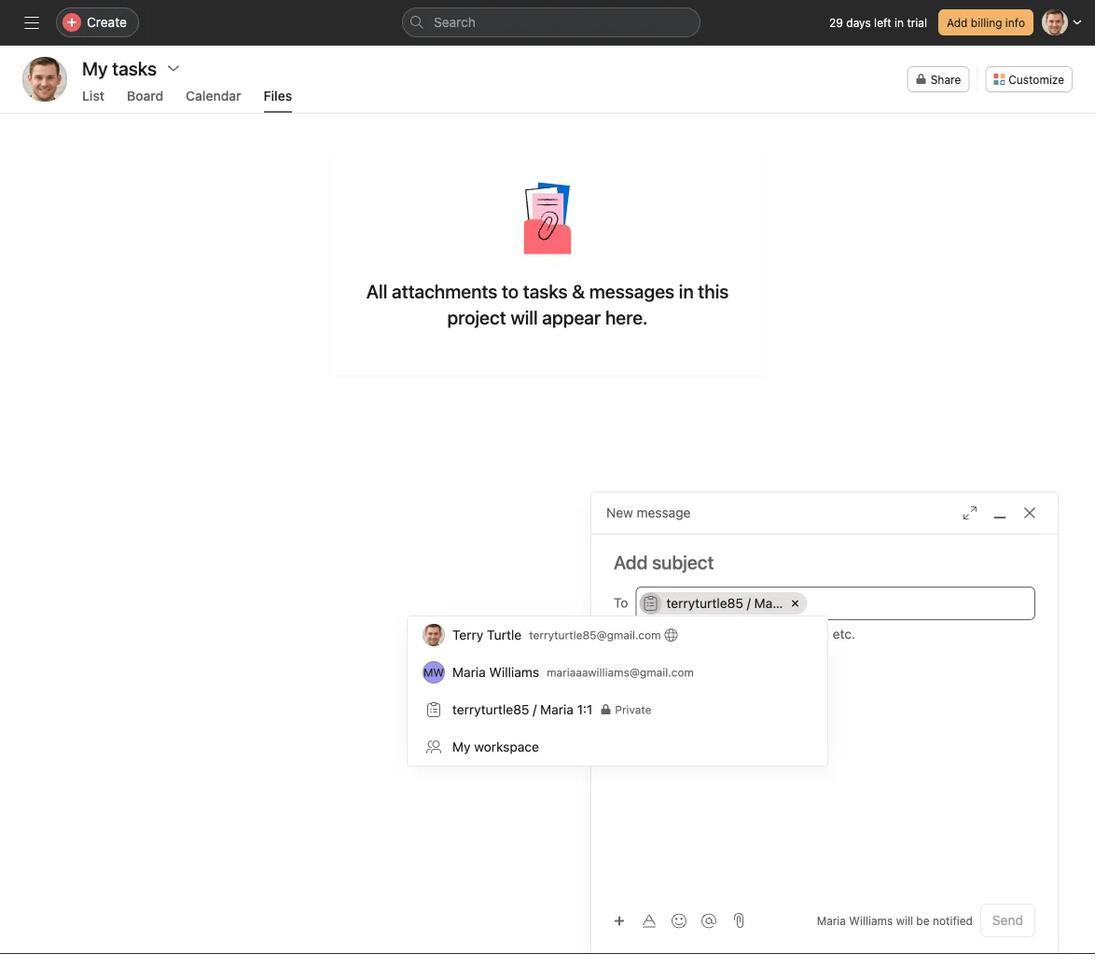 Task type: locate. For each thing, give the bounding box(es) containing it.
at mention image
[[702, 914, 717, 929]]

29
[[830, 16, 844, 29]]

board
[[127, 88, 163, 104]]

will
[[511, 306, 538, 328], [896, 915, 914, 928]]

tt button
[[22, 57, 67, 102]]

will left be
[[896, 915, 914, 928]]

new message
[[607, 505, 691, 521]]

to
[[614, 595, 628, 611]]

appear here.
[[542, 306, 648, 328]]

1 horizontal spatial maria
[[817, 915, 846, 928]]

toolbar
[[607, 908, 726, 935]]

in right left
[[895, 16, 904, 29]]

trial
[[907, 16, 928, 29]]

29 days left in trial
[[830, 16, 928, 29]]

0 horizontal spatial in
[[679, 280, 694, 302]]

maria
[[755, 596, 788, 611], [817, 915, 846, 928]]

0 vertical spatial maria
[[755, 596, 788, 611]]

board link
[[127, 88, 163, 113]]

1 vertical spatial in
[[679, 280, 694, 302]]

all attachments to tasks & messages in this project will appear here.
[[367, 280, 729, 328]]

send button
[[981, 904, 1036, 938]]

search list box
[[402, 7, 701, 37]]

0 horizontal spatial maria
[[755, 596, 788, 611]]

dialog containing new message
[[592, 493, 1058, 955]]

send
[[993, 913, 1024, 929]]

this
[[698, 280, 729, 302]]

1 vertical spatial maria
[[817, 915, 846, 928]]

0 horizontal spatial will
[[511, 306, 538, 328]]

in left this
[[679, 280, 694, 302]]

share
[[931, 73, 961, 86]]

1 vertical spatial will
[[896, 915, 914, 928]]

files link
[[264, 88, 292, 113]]

all
[[367, 280, 388, 302]]

share button
[[908, 66, 970, 92]]

maria williams will be notified
[[817, 915, 973, 928]]

None text field
[[814, 593, 828, 615]]

search
[[434, 14, 476, 30]]

none text field inside 'terryturtle85 / maria 1:1' row
[[814, 593, 828, 615]]

will down to
[[511, 306, 538, 328]]

maria inside terryturtle85 / maria 1:1 cell
[[755, 596, 788, 611]]

files
[[264, 88, 292, 104]]

add billing info
[[947, 16, 1026, 29]]

notified
[[933, 915, 973, 928]]

expand popout to full screen image
[[963, 506, 978, 521]]

1 horizontal spatial will
[[896, 915, 914, 928]]

0 vertical spatial in
[[895, 16, 904, 29]]

calendar
[[186, 88, 241, 104]]

0 vertical spatial will
[[511, 306, 538, 328]]

maria right /
[[755, 596, 788, 611]]

terryturtle85 / maria 1:1 cell
[[640, 593, 808, 615]]

maria left 'williams'
[[817, 915, 846, 928]]

emoji image
[[672, 914, 687, 929]]

in
[[895, 16, 904, 29], [679, 280, 694, 302]]

minimize image
[[993, 506, 1008, 521]]

Add subject text field
[[592, 550, 1058, 576]]

expand sidebar image
[[24, 15, 39, 30]]

list link
[[82, 88, 105, 113]]

dialog
[[592, 493, 1058, 955]]

create
[[87, 14, 127, 30]]

/
[[747, 596, 751, 611]]

tasks
[[523, 280, 568, 302]]

will inside all attachments to tasks & messages in this project will appear here.
[[511, 306, 538, 328]]

my tasks
[[82, 57, 157, 79]]

customize button
[[986, 66, 1073, 92]]



Task type: describe. For each thing, give the bounding box(es) containing it.
attachments
[[392, 280, 498, 302]]

1:1
[[791, 596, 807, 611]]

show options image
[[166, 61, 181, 76]]

close image
[[1023, 506, 1038, 521]]

add billing info button
[[939, 9, 1034, 35]]

info
[[1006, 16, 1026, 29]]

formatting image
[[642, 914, 657, 929]]

create button
[[56, 7, 139, 37]]

days
[[847, 16, 871, 29]]

in inside all attachments to tasks & messages in this project will appear here.
[[679, 280, 694, 302]]

terryturtle85 / maria 1:1 row
[[640, 593, 1032, 620]]

&
[[572, 280, 585, 302]]

list
[[82, 88, 105, 104]]

search button
[[402, 7, 701, 37]]

to
[[502, 280, 519, 302]]

messages
[[590, 280, 675, 302]]

tt
[[36, 70, 54, 88]]

insert an object image
[[614, 916, 625, 927]]

terryturtle85 / maria 1:1
[[667, 596, 807, 611]]

project
[[447, 306, 506, 328]]

terryturtle85
[[667, 596, 744, 611]]

be
[[917, 915, 930, 928]]

williams
[[850, 915, 893, 928]]

customize
[[1009, 73, 1065, 86]]

billing
[[971, 16, 1003, 29]]

1 horizontal spatial in
[[895, 16, 904, 29]]

calendar link
[[186, 88, 241, 113]]

left
[[874, 16, 892, 29]]

add
[[947, 16, 968, 29]]

will inside dialog
[[896, 915, 914, 928]]



Task type: vqa. For each thing, say whether or not it's contained in the screenshot.
the Create "dropdown button"
yes



